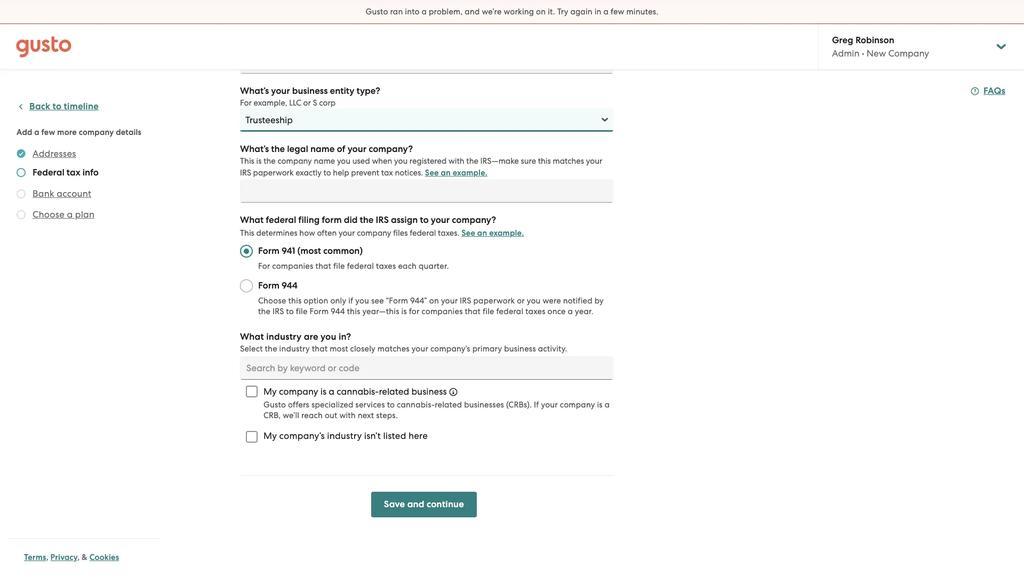 Task type: locate. For each thing, give the bounding box(es) containing it.
2 , from the left
[[77, 553, 80, 562]]

2 check image from the top
[[17, 189, 26, 198]]

see an example. button
[[425, 166, 487, 179], [461, 227, 524, 239]]

gusto up crb,
[[263, 400, 286, 410]]

your
[[271, 85, 290, 97], [348, 143, 366, 155], [586, 156, 602, 166], [431, 214, 450, 226], [339, 228, 355, 238], [441, 296, 458, 306], [412, 344, 428, 354], [541, 400, 558, 410]]

1 horizontal spatial business
[[411, 386, 447, 397]]

What's the legal name of your company? text field
[[240, 179, 613, 203]]

activity.
[[538, 344, 567, 354]]

irs—make
[[480, 156, 519, 166]]

1 horizontal spatial or
[[517, 296, 525, 306]]

1 horizontal spatial and
[[465, 7, 480, 17]]

1 horizontal spatial ,
[[77, 553, 80, 562]]

check image down circle check icon
[[17, 168, 26, 177]]

matches right closely
[[378, 344, 410, 354]]

gusto
[[366, 7, 388, 17], [263, 400, 286, 410]]

to inside button
[[53, 101, 62, 112]]

0 horizontal spatial matches
[[378, 344, 410, 354]]

an down registered
[[441, 168, 451, 178]]

None radio
[[240, 245, 253, 258]]

this left option
[[288, 296, 302, 306]]

companies down 941
[[272, 261, 313, 271]]

file down common)
[[333, 261, 345, 271]]

company up offers
[[279, 386, 318, 397]]

2 what's from the top
[[240, 143, 269, 155]]

0 vertical spatial example.
[[453, 168, 487, 178]]

2 horizontal spatial this
[[538, 156, 551, 166]]

2 horizontal spatial business
[[504, 344, 536, 354]]

what's the legal name of your company?
[[240, 143, 413, 155]]

business up gusto offers specialized services to cannabis-related businesses (crbs). if your company is a crb, we'll reach out with next steps.
[[411, 386, 447, 397]]

file down option
[[296, 307, 308, 316]]

minutes.
[[626, 7, 658, 17]]

to inside gusto offers specialized services to cannabis-related businesses (crbs). if your company is a crb, we'll reach out with next steps.
[[387, 400, 395, 410]]

file inside the form 941 (most common) for companies that file federal taxes each quarter.
[[333, 261, 345, 271]]

back to timeline
[[29, 101, 99, 112]]

taxes left each
[[376, 261, 396, 271]]

0 horizontal spatial see
[[425, 168, 439, 178]]

company's inside what industry are you in? select the industry that most closely matches your company's primary business activity.
[[430, 344, 470, 354]]

0 vertical spatial companies
[[272, 261, 313, 271]]

see down registered
[[425, 168, 439, 178]]

1 horizontal spatial company?
[[452, 214, 496, 226]]

choose inside form 944 choose this option only if you see "form 944" on your irs paperwork or you were notified by the irs to file form 944 this year—this is for companies that file federal taxes once a year.
[[258, 296, 286, 306]]

0 horizontal spatial company?
[[369, 143, 413, 155]]

0 vertical spatial related
[[379, 386, 409, 397]]

0 horizontal spatial for
[[240, 98, 252, 108]]

federal down common)
[[347, 261, 374, 271]]

crb,
[[263, 411, 281, 420]]

choose a plan button
[[33, 208, 95, 221]]

1 vertical spatial an
[[477, 228, 487, 238]]

1 vertical spatial what's
[[240, 143, 269, 155]]

this right sure
[[538, 156, 551, 166]]

company? up when
[[369, 143, 413, 155]]

this down if
[[347, 307, 360, 316]]

what's your business entity type? for example, llc or s corp
[[240, 85, 380, 108]]

company right if
[[560, 400, 595, 410]]

&
[[82, 553, 87, 562]]

few right in
[[611, 7, 624, 17]]

"form
[[386, 296, 408, 306]]

is inside form 944 choose this option only if you see "form 944" on your irs paperwork or you were notified by the irs to file form 944 this year—this is for companies that file federal taxes once a year.
[[401, 307, 407, 316]]

irs
[[240, 168, 251, 178], [376, 214, 389, 226], [460, 296, 471, 306], [273, 307, 284, 316]]

company?
[[369, 143, 413, 155], [452, 214, 496, 226]]

0 vertical spatial name
[[310, 143, 335, 155]]

None radio
[[240, 279, 253, 292]]

1 what's from the top
[[240, 85, 269, 97]]

0 vertical spatial few
[[611, 7, 624, 17]]

select
[[240, 344, 263, 354]]

2 my from the top
[[263, 431, 277, 441]]

0 vertical spatial that
[[315, 261, 331, 271]]

1 vertical spatial what
[[240, 331, 264, 342]]

1 horizontal spatial company's
[[430, 344, 470, 354]]

in
[[595, 7, 601, 17]]

cookies button
[[89, 551, 119, 564]]

terms , privacy , & cookies
[[24, 553, 119, 562]]

0 vertical spatial on
[[536, 7, 546, 17]]

federal
[[266, 214, 296, 226], [410, 228, 436, 238], [347, 261, 374, 271], [496, 307, 523, 316]]

this inside what federal filing form did the irs assign to your company? this determines how often your company files federal taxes. see an example.
[[240, 228, 254, 238]]

0 horizontal spatial cannabis-
[[337, 386, 379, 397]]

0 vertical spatial what's
[[240, 85, 269, 97]]

in?
[[339, 331, 351, 342]]

0 horizontal spatial 944
[[282, 280, 298, 291]]

taxes inside form 944 choose this option only if you see "form 944" on your irs paperwork or you were notified by the irs to file form 944 this year—this is for companies that file federal taxes once a year.
[[525, 307, 545, 316]]

with inside gusto offers specialized services to cannabis-related businesses (crbs). if your company is a crb, we'll reach out with next steps.
[[339, 411, 356, 420]]

2 this from the top
[[240, 228, 254, 238]]

my for my company is a cannabis-related business
[[263, 386, 277, 397]]

0 vertical spatial company's
[[430, 344, 470, 354]]

1 vertical spatial taxes
[[525, 307, 545, 316]]

the inside what federal filing form did the irs assign to your company? this determines how often your company files federal taxes. see an example.
[[360, 214, 374, 226]]

check image left bank on the left top
[[17, 189, 26, 198]]

1 vertical spatial check image
[[17, 189, 26, 198]]

that up primary
[[465, 307, 481, 316]]

see inside what federal filing form did the irs assign to your company? this determines how often your company files federal taxes. see an example.
[[461, 228, 475, 238]]

0 vertical spatial an
[[441, 168, 451, 178]]

is
[[256, 156, 262, 166], [401, 307, 407, 316], [320, 386, 327, 397], [597, 400, 603, 410]]

1 vertical spatial my
[[263, 431, 277, 441]]

2 what from the top
[[240, 331, 264, 342]]

matches right sure
[[553, 156, 584, 166]]

check image for bank
[[17, 189, 26, 198]]

0 horizontal spatial related
[[379, 386, 409, 397]]

0 vertical spatial this
[[538, 156, 551, 166]]

and
[[465, 7, 480, 17], [407, 499, 424, 510]]

gusto offers specialized services to cannabis-related businesses (crbs). if your company is a crb, we'll reach out with next steps.
[[263, 400, 610, 420]]

0 horizontal spatial few
[[41, 127, 55, 137]]

choose left option
[[258, 296, 286, 306]]

1 vertical spatial matches
[[378, 344, 410, 354]]

1 vertical spatial see
[[461, 228, 475, 238]]

that inside what industry are you in? select the industry that most closely matches your company's primary business activity.
[[312, 344, 328, 354]]

1 vertical spatial company?
[[452, 214, 496, 226]]

is inside this is the company name you used when you registered with the irs—make sure this matches your irs paperwork exactly to help prevent tax notices.
[[256, 156, 262, 166]]

0 vertical spatial company?
[[369, 143, 413, 155]]

paperwork inside form 944 choose this option only if you see "form 944" on your irs paperwork or you were notified by the irs to file form 944 this year—this is for companies that file federal taxes once a year.
[[473, 296, 515, 306]]

1 vertical spatial business
[[504, 344, 536, 354]]

business inside what industry are you in? select the industry that most closely matches your company's primary business activity.
[[504, 344, 536, 354]]

that down are
[[312, 344, 328, 354]]

privacy link
[[50, 553, 77, 562]]

paperwork up primary
[[473, 296, 515, 306]]

federal tax info list
[[17, 147, 156, 223]]

check image left choose a plan button
[[17, 210, 26, 219]]

save and continue button
[[371, 492, 477, 517]]

and left we're
[[465, 7, 480, 17]]

see an example. button for what's the legal name of your company?
[[425, 166, 487, 179]]

add
[[17, 127, 32, 137]]

0 vertical spatial form
[[258, 245, 280, 257]]

1 vertical spatial for
[[258, 261, 270, 271]]

1 vertical spatial choose
[[258, 296, 286, 306]]

taxes down were
[[525, 307, 545, 316]]

check image
[[17, 168, 26, 177], [17, 189, 26, 198], [17, 210, 26, 219]]

0 horizontal spatial company's
[[279, 431, 325, 441]]

name left of
[[310, 143, 335, 155]]

1 vertical spatial company's
[[279, 431, 325, 441]]

gusto left ran
[[366, 7, 388, 17]]

federal up the determines
[[266, 214, 296, 226]]

an inside popup button
[[441, 168, 451, 178]]

see right taxes.
[[461, 228, 475, 238]]

1 vertical spatial industry
[[279, 344, 310, 354]]

bank account
[[33, 188, 91, 199]]

again
[[570, 7, 593, 17]]

choose down bank on the left top
[[33, 209, 65, 220]]

944 down 941
[[282, 280, 298, 291]]

1 vertical spatial example.
[[489, 228, 524, 238]]

1 horizontal spatial on
[[536, 7, 546, 17]]

gusto ran into a problem, and we're working on it. try again in a few minutes.
[[366, 7, 658, 17]]

offers
[[288, 400, 309, 410]]

0 horizontal spatial file
[[296, 307, 308, 316]]

to inside form 944 choose this option only if you see "form 944" on your irs paperwork or you were notified by the irs to file form 944 this year—this is for companies that file federal taxes once a year.
[[286, 307, 294, 316]]

1 horizontal spatial taxes
[[525, 307, 545, 316]]

on
[[536, 7, 546, 17], [429, 296, 439, 306]]

form 944 choose this option only if you see "form 944" on your irs paperwork or you were notified by the irs to file form 944 this year—this is for companies that file federal taxes once a year.
[[258, 280, 604, 316]]

0 vertical spatial with
[[449, 156, 464, 166]]

0 vertical spatial paperwork
[[253, 168, 294, 178]]

0 vertical spatial what
[[240, 214, 264, 226]]

to inside what federal filing form did the irs assign to your company? this determines how often your company files federal taxes. see an example.
[[420, 214, 429, 226]]

1 check image from the top
[[17, 168, 26, 177]]

0 horizontal spatial an
[[441, 168, 451, 178]]

form 941 (most common) for companies that file federal taxes each quarter.
[[258, 245, 449, 271]]

what's left legal
[[240, 143, 269, 155]]

businesses
[[464, 400, 504, 410]]

1 vertical spatial with
[[339, 411, 356, 420]]

, left the privacy
[[46, 553, 48, 562]]

the inside form 944 choose this option only if you see "form 944" on your irs paperwork or you were notified by the irs to file form 944 this year—this is for companies that file federal taxes once a year.
[[258, 307, 271, 316]]

for inside what's your business entity type? for example, llc or s corp
[[240, 98, 252, 108]]

more
[[57, 127, 77, 137]]

for left example,
[[240, 98, 252, 108]]

944 down only
[[331, 307, 345, 316]]

1 this from the top
[[240, 156, 254, 166]]

reach
[[301, 411, 323, 420]]

1 vertical spatial this
[[240, 228, 254, 238]]

0 vertical spatial choose
[[33, 209, 65, 220]]

registered
[[410, 156, 447, 166]]

gusto for gusto ran into a problem, and we're working on it. try again in a few minutes.
[[366, 7, 388, 17]]

company right more
[[79, 127, 114, 137]]

terms link
[[24, 553, 46, 562]]

my
[[263, 386, 277, 397], [263, 431, 277, 441]]

944
[[282, 280, 298, 291], [331, 307, 345, 316]]

file up primary
[[483, 307, 494, 316]]

companies
[[272, 261, 313, 271], [422, 307, 463, 316]]

company's
[[430, 344, 470, 354], [279, 431, 325, 441]]

this
[[240, 156, 254, 166], [240, 228, 254, 238]]

or left were
[[517, 296, 525, 306]]

1 what from the top
[[240, 214, 264, 226]]

0 horizontal spatial this
[[288, 296, 302, 306]]

0 vertical spatial cannabis-
[[337, 386, 379, 397]]

industry left are
[[266, 331, 302, 342]]

0 vertical spatial my
[[263, 386, 277, 397]]

on left it. on the top right of the page
[[536, 7, 546, 17]]

related left businesses
[[435, 400, 462, 410]]

add a few more company details
[[17, 127, 141, 137]]

choose inside choose a plan button
[[33, 209, 65, 220]]

year.
[[575, 307, 593, 316]]

business left activity.
[[504, 344, 536, 354]]

1 horizontal spatial for
[[258, 261, 270, 271]]

business
[[292, 85, 328, 97], [504, 344, 536, 354], [411, 386, 447, 397]]

bank account button
[[33, 187, 91, 200]]

what inside what industry are you in? select the industry that most closely matches your company's primary business activity.
[[240, 331, 264, 342]]

1 horizontal spatial paperwork
[[473, 296, 515, 306]]

company's up what industry are you in? field
[[430, 344, 470, 354]]

my company is a cannabis-related business
[[263, 386, 447, 397]]

working
[[504, 7, 534, 17]]

company inside what federal filing form did the irs assign to your company? this determines how often your company files federal taxes. see an example.
[[357, 228, 391, 238]]

1 horizontal spatial file
[[333, 261, 345, 271]]

company? up taxes.
[[452, 214, 496, 226]]

industry down out
[[327, 431, 362, 441]]

see an example. button right taxes.
[[461, 227, 524, 239]]

0 vertical spatial or
[[303, 98, 311, 108]]

0 horizontal spatial paperwork
[[253, 168, 294, 178]]

0 vertical spatial taxes
[[376, 261, 396, 271]]

0 horizontal spatial ,
[[46, 553, 48, 562]]

company's down reach at the left bottom of page
[[279, 431, 325, 441]]

1 horizontal spatial example.
[[489, 228, 524, 238]]

2 vertical spatial business
[[411, 386, 447, 397]]

matches inside this is the company name you used when you registered with the irs—make sure this matches your irs paperwork exactly to help prevent tax notices.
[[553, 156, 584, 166]]

0 vertical spatial matches
[[553, 156, 584, 166]]

to inside this is the company name you used when you registered with the irs—make sure this matches your irs paperwork exactly to help prevent tax notices.
[[323, 168, 331, 178]]

company left files
[[357, 228, 391, 238]]

, left &
[[77, 553, 80, 562]]

often
[[317, 228, 337, 238]]

industry down are
[[279, 344, 310, 354]]

your inside form 944 choose this option only if you see "form 944" on your irs paperwork or you were notified by the irs to file form 944 this year—this is for companies that file federal taxes once a year.
[[441, 296, 458, 306]]

for
[[240, 98, 252, 108], [258, 261, 270, 271]]

save
[[384, 499, 405, 510]]

1 vertical spatial or
[[517, 296, 525, 306]]

0 horizontal spatial choose
[[33, 209, 65, 220]]

an right taxes.
[[477, 228, 487, 238]]

tax down when
[[381, 168, 393, 178]]

business up s
[[292, 85, 328, 97]]

for down the determines
[[258, 261, 270, 271]]

with right out
[[339, 411, 356, 420]]

this inside this is the company name you used when you registered with the irs—make sure this matches your irs paperwork exactly to help prevent tax notices.
[[538, 156, 551, 166]]

llc
[[289, 98, 301, 108]]

when
[[372, 156, 392, 166]]

0 vertical spatial and
[[465, 7, 480, 17]]

with up see an example.
[[449, 156, 464, 166]]

1 vertical spatial form
[[258, 280, 280, 291]]

3 check image from the top
[[17, 210, 26, 219]]

None checkbox
[[240, 380, 263, 403]]

paperwork down legal
[[253, 168, 294, 178]]

1 horizontal spatial an
[[477, 228, 487, 238]]

name down what's the legal name of your company?
[[314, 156, 335, 166]]

companies inside the form 941 (most common) for companies that file federal taxes each quarter.
[[272, 261, 313, 271]]

this
[[538, 156, 551, 166], [288, 296, 302, 306], [347, 307, 360, 316]]

1 horizontal spatial with
[[449, 156, 464, 166]]

steps.
[[376, 411, 398, 420]]

to
[[53, 101, 62, 112], [323, 168, 331, 178], [420, 214, 429, 226], [286, 307, 294, 316], [387, 400, 395, 410]]

file
[[333, 261, 345, 271], [296, 307, 308, 316], [483, 307, 494, 316]]

a inside gusto offers specialized services to cannabis-related businesses (crbs). if your company is a crb, we'll reach out with next steps.
[[605, 400, 610, 410]]

0 horizontal spatial and
[[407, 499, 424, 510]]

privacy
[[50, 553, 77, 562]]

my up crb,
[[263, 386, 277, 397]]

few
[[611, 7, 624, 17], [41, 127, 55, 137]]

my down crb,
[[263, 431, 277, 441]]

what's inside what's your business entity type? for example, llc or s corp
[[240, 85, 269, 97]]

tax left info
[[67, 167, 80, 178]]

see
[[371, 296, 384, 306]]

admin
[[832, 48, 860, 59]]

industry
[[266, 331, 302, 342], [279, 344, 310, 354], [327, 431, 362, 441]]

form inside the form 941 (most common) for companies that file federal taxes each quarter.
[[258, 245, 280, 257]]

1 vertical spatial that
[[465, 307, 481, 316]]

next
[[358, 411, 374, 420]]

0 horizontal spatial business
[[292, 85, 328, 97]]

companies inside form 944 choose this option only if you see "form 944" on your irs paperwork or you were notified by the irs to file form 944 this year—this is for companies that file federal taxes once a year.
[[422, 307, 463, 316]]

company down legal
[[278, 156, 312, 166]]

that inside form 944 choose this option only if you see "form 944" on your irs paperwork or you were notified by the irs to file form 944 this year—this is for companies that file federal taxes once a year.
[[465, 307, 481, 316]]

what for what industry are you in?
[[240, 331, 264, 342]]

entity
[[330, 85, 354, 97]]

what inside what federal filing form did the irs assign to your company? this determines how often your company files federal taxes. see an example.
[[240, 214, 264, 226]]

what federal filing form did the irs assign to your company? this determines how often your company files federal taxes. see an example.
[[240, 214, 524, 238]]

cannabis- up services
[[337, 386, 379, 397]]

1 vertical spatial related
[[435, 400, 462, 410]]

you left were
[[527, 296, 541, 306]]

0 vertical spatial for
[[240, 98, 252, 108]]

continue
[[427, 499, 464, 510]]

were
[[543, 296, 561, 306]]

the inside what industry are you in? select the industry that most closely matches your company's primary business activity.
[[265, 344, 277, 354]]

companies down 944"
[[422, 307, 463, 316]]

your inside what industry are you in? select the industry that most closely matches your company's primary business activity.
[[412, 344, 428, 354]]

1 horizontal spatial related
[[435, 400, 462, 410]]

form
[[258, 245, 280, 257], [258, 280, 280, 291], [310, 307, 329, 316]]

related up steps.
[[379, 386, 409, 397]]

what industry are you in? select the industry that most closely matches your company's primary business activity.
[[240, 331, 567, 354]]

1 horizontal spatial cannabis-
[[397, 400, 435, 410]]

terms
[[24, 553, 46, 562]]

what for what federal filing form did the irs assign to your company?
[[240, 214, 264, 226]]

if
[[534, 400, 539, 410]]

cannabis- up steps.
[[397, 400, 435, 410]]

0 vertical spatial this
[[240, 156, 254, 166]]

0 vertical spatial 944
[[282, 280, 298, 291]]

for inside the form 941 (most common) for companies that file federal taxes each quarter.
[[258, 261, 270, 271]]

see an example. button down registered
[[425, 166, 487, 179]]

you up "most"
[[321, 331, 336, 342]]

1 horizontal spatial choose
[[258, 296, 286, 306]]

1 vertical spatial companies
[[422, 307, 463, 316]]

federal up primary
[[496, 307, 523, 316]]

circle check image
[[17, 147, 26, 160]]

2 vertical spatial industry
[[327, 431, 362, 441]]

few left more
[[41, 127, 55, 137]]

you right if
[[355, 296, 369, 306]]

,
[[46, 553, 48, 562], [77, 553, 80, 562]]

company
[[79, 127, 114, 137], [278, 156, 312, 166], [357, 228, 391, 238], [279, 386, 318, 397], [560, 400, 595, 410]]

1 vertical spatial and
[[407, 499, 424, 510]]

gusto inside gusto offers specialized services to cannabis-related businesses (crbs). if your company is a crb, we'll reach out with next steps.
[[263, 400, 286, 410]]

1 horizontal spatial tax
[[381, 168, 393, 178]]

each
[[398, 261, 417, 271]]

what's up example,
[[240, 85, 269, 97]]

or left s
[[303, 98, 311, 108]]

0 horizontal spatial tax
[[67, 167, 80, 178]]

and right save
[[407, 499, 424, 510]]

1 horizontal spatial 944
[[331, 307, 345, 316]]

1 my from the top
[[263, 386, 277, 397]]

that down (most
[[315, 261, 331, 271]]

on right 944"
[[429, 296, 439, 306]]

1 horizontal spatial gusto
[[366, 7, 388, 17]]

year—this
[[362, 307, 399, 316]]

0 vertical spatial industry
[[266, 331, 302, 342]]

2 horizontal spatial file
[[483, 307, 494, 316]]

1 vertical spatial see an example. button
[[461, 227, 524, 239]]

form for form 944
[[258, 280, 280, 291]]

what up the determines
[[240, 214, 264, 226]]

what up select
[[240, 331, 264, 342]]



Task type: vqa. For each thing, say whether or not it's contained in the screenshot.
taxes to the left
yes



Task type: describe. For each thing, give the bounding box(es) containing it.
company inside gusto offers specialized services to cannabis-related businesses (crbs). if your company is a crb, we'll reach out with next steps.
[[560, 400, 595, 410]]

what's for what's the legal name of your company?
[[240, 143, 269, 155]]

federal tax info
[[33, 167, 99, 178]]

or inside form 944 choose this option only if you see "form 944" on your irs paperwork or you were notified by the irs to file form 944 this year—this is for companies that file federal taxes once a year.
[[517, 296, 525, 306]]

see an example. button for what federal filing form did the irs assign to your company?
[[461, 227, 524, 239]]

files
[[393, 228, 408, 238]]

1 , from the left
[[46, 553, 48, 562]]

s
[[313, 98, 317, 108]]

faqs
[[984, 85, 1006, 97]]

my company's industry isn't listed here
[[263, 431, 428, 441]]

company
[[888, 48, 929, 59]]

greg robinson admin • new company
[[832, 35, 929, 59]]

assign
[[391, 214, 418, 226]]

new
[[867, 48, 886, 59]]

you up notices.
[[394, 156, 408, 166]]

filing
[[298, 214, 320, 226]]

1 horizontal spatial few
[[611, 7, 624, 17]]

2 vertical spatial form
[[310, 307, 329, 316]]

are
[[304, 331, 318, 342]]

your inside this is the company name you used when you registered with the irs—make sure this matches your irs paperwork exactly to help prevent tax notices.
[[586, 156, 602, 166]]

primary
[[472, 344, 502, 354]]

by
[[595, 296, 604, 306]]

only
[[330, 296, 346, 306]]

robinson
[[856, 35, 894, 46]]

addresses button
[[33, 147, 76, 160]]

details
[[116, 127, 141, 137]]

1 vertical spatial this
[[288, 296, 302, 306]]

my for my company's industry isn't listed here
[[263, 431, 277, 441]]

(crbs).
[[506, 400, 532, 410]]

that inside the form 941 (most common) for companies that file federal taxes each quarter.
[[315, 261, 331, 271]]

exactly
[[296, 168, 322, 178]]

irs inside what federal filing form did the irs assign to your company? this determines how often your company files federal taxes. see an example.
[[376, 214, 389, 226]]

specialized
[[311, 400, 353, 410]]

type?
[[357, 85, 380, 97]]

check image for choose
[[17, 210, 26, 219]]

1 vertical spatial few
[[41, 127, 55, 137]]

back
[[29, 101, 50, 112]]

form
[[322, 214, 342, 226]]

of
[[337, 143, 345, 155]]

plan
[[75, 209, 95, 220]]

federal
[[33, 167, 64, 178]]

taxes inside the form 941 (most common) for companies that file federal taxes each quarter.
[[376, 261, 396, 271]]

try
[[557, 7, 568, 17]]

example. inside popup button
[[453, 168, 487, 178]]

bank
[[33, 188, 54, 199]]

closely
[[350, 344, 375, 354]]

option
[[304, 296, 328, 306]]

you up 'help'
[[337, 156, 350, 166]]

1 vertical spatial 944
[[331, 307, 345, 316]]

used
[[352, 156, 370, 166]]

how
[[299, 228, 315, 238]]

timeline
[[64, 101, 99, 112]]

if
[[348, 296, 353, 306]]

common)
[[323, 245, 363, 257]]

legal
[[287, 143, 308, 155]]

matches inside what industry are you in? select the industry that most closely matches your company's primary business activity.
[[378, 344, 410, 354]]

it.
[[548, 7, 555, 17]]

related inside gusto offers specialized services to cannabis-related businesses (crbs). if your company is a crb, we'll reach out with next steps.
[[435, 400, 462, 410]]

you inside what industry are you in? select the industry that most closely matches your company's primary business activity.
[[321, 331, 336, 342]]

What industry are you in? field
[[240, 356, 613, 380]]

federal inside the form 941 (most common) for companies that file federal taxes each quarter.
[[347, 261, 374, 271]]

here
[[409, 431, 428, 441]]

notices.
[[395, 168, 423, 178]]

federal right files
[[410, 228, 436, 238]]

for
[[409, 307, 420, 316]]

services
[[355, 400, 385, 410]]

and inside button
[[407, 499, 424, 510]]

see an example.
[[425, 168, 487, 178]]

taxes.
[[438, 228, 460, 238]]

a inside choose a plan button
[[67, 209, 73, 220]]

business inside what's your business entity type? for example, llc or s corp
[[292, 85, 328, 97]]

most
[[330, 344, 348, 354]]

addresses
[[33, 148, 76, 159]]

prevent
[[351, 168, 379, 178]]

your inside what's your business entity type? for example, llc or s corp
[[271, 85, 290, 97]]

choose a plan
[[33, 209, 95, 220]]

into
[[405, 7, 420, 17]]

with inside this is the company name you used when you registered with the irs—make sure this matches your irs paperwork exactly to help prevent tax notices.
[[449, 156, 464, 166]]

944"
[[410, 296, 427, 306]]

on inside form 944 choose this option only if you see "form 944" on your irs paperwork or you were notified by the irs to file form 944 this year—this is for companies that file federal taxes once a year.
[[429, 296, 439, 306]]

federal inside form 944 choose this option only if you see "form 944" on your irs paperwork or you were notified by the irs to file form 944 this year—this is for companies that file federal taxes once a year.
[[496, 307, 523, 316]]

My company's industry isn't listed here checkbox
[[240, 425, 263, 449]]

isn't
[[364, 431, 381, 441]]

help
[[333, 168, 349, 178]]

or inside what's your business entity type? for example, llc or s corp
[[303, 98, 311, 108]]

ran
[[390, 7, 403, 17]]

(most
[[297, 245, 321, 257]]

save and continue
[[384, 499, 464, 510]]

corp
[[319, 98, 336, 108]]

an inside what federal filing form did the irs assign to your company? this determines how often your company files federal taxes. see an example.
[[477, 228, 487, 238]]

is inside gusto offers specialized services to cannabis-related businesses (crbs). if your company is a crb, we'll reach out with next steps.
[[597, 400, 603, 410]]

what's for what's your business entity type? for example, llc or s corp
[[240, 85, 269, 97]]

0 vertical spatial see
[[425, 168, 439, 178]]

account
[[57, 188, 91, 199]]

did
[[344, 214, 358, 226]]

tax inside list
[[67, 167, 80, 178]]

a inside form 944 choose this option only if you see "form 944" on your irs paperwork or you were notified by the irs to file form 944 this year—this is for companies that file federal taxes once a year.
[[568, 307, 573, 316]]

home image
[[16, 36, 71, 57]]

this inside this is the company name you used when you registered with the irs—make sure this matches your irs paperwork exactly to help prevent tax notices.
[[240, 156, 254, 166]]

listed
[[383, 431, 406, 441]]

gusto for gusto offers specialized services to cannabis-related businesses (crbs). if your company is a crb, we'll reach out with next steps.
[[263, 400, 286, 410]]

determines
[[256, 228, 297, 238]]

out
[[325, 411, 337, 420]]

name inside this is the company name you used when you registered with the irs—make sure this matches your irs paperwork exactly to help prevent tax notices.
[[314, 156, 335, 166]]

irs inside this is the company name you used when you registered with the irs—make sure this matches your irs paperwork exactly to help prevent tax notices.
[[240, 168, 251, 178]]

sure
[[521, 156, 536, 166]]

cannabis- inside gusto offers specialized services to cannabis-related businesses (crbs). if your company is a crb, we'll reach out with next steps.
[[397, 400, 435, 410]]

form for form 941 (most common)
[[258, 245, 280, 257]]

paperwork inside this is the company name you used when you registered with the irs—make sure this matches your irs paperwork exactly to help prevent tax notices.
[[253, 168, 294, 178]]

your inside gusto offers specialized services to cannabis-related businesses (crbs). if your company is a crb, we'll reach out with next steps.
[[541, 400, 558, 410]]

•
[[862, 48, 864, 59]]

we'll
[[283, 411, 299, 420]]

greg
[[832, 35, 853, 46]]

example. inside what federal filing form did the irs assign to your company? this determines how often your company files federal taxes. see an example.
[[489, 228, 524, 238]]

company? inside what federal filing form did the irs assign to your company? this determines how often your company files federal taxes. see an example.
[[452, 214, 496, 226]]

company inside this is the company name you used when you registered with the irs—make sure this matches your irs paperwork exactly to help prevent tax notices.
[[278, 156, 312, 166]]

example,
[[254, 98, 287, 108]]

1 horizontal spatial this
[[347, 307, 360, 316]]

this is the company name you used when you registered with the irs—make sure this matches your irs paperwork exactly to help prevent tax notices.
[[240, 156, 602, 178]]

tax inside this is the company name you used when you registered with the irs—make sure this matches your irs paperwork exactly to help prevent tax notices.
[[381, 168, 393, 178]]



